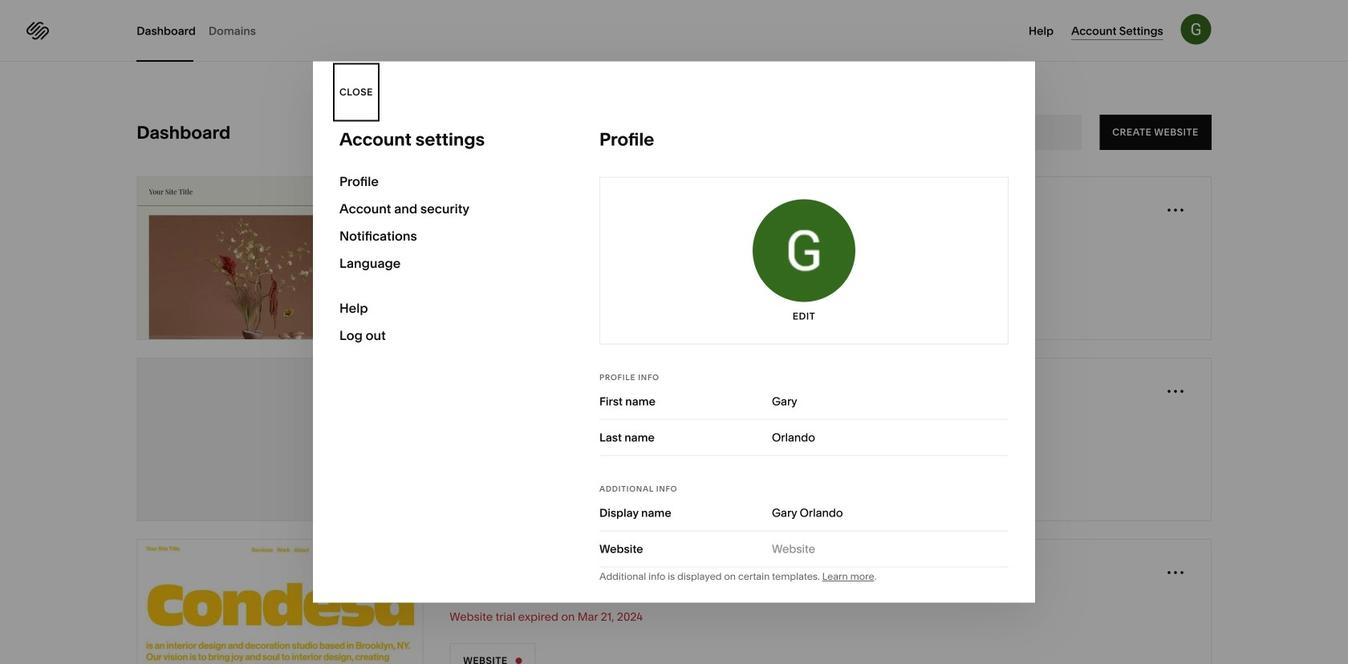 Task type: vqa. For each thing, say whether or not it's contained in the screenshot.
TAB LIST
yes



Task type: locate. For each thing, give the bounding box(es) containing it.
Search field
[[948, 124, 1047, 141]]

tab list
[[137, 0, 269, 62]]



